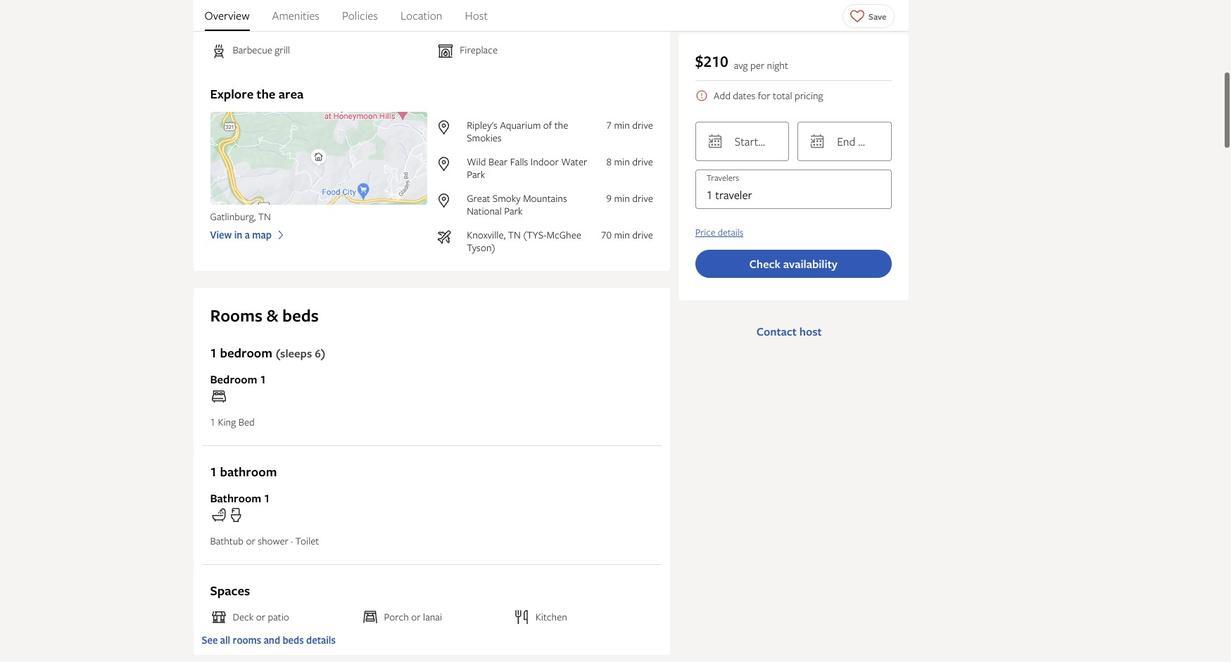 Task type: describe. For each thing, give the bounding box(es) containing it.
1 king bed
[[210, 416, 255, 429]]

barbecue grill list item
[[210, 43, 426, 60]]

wild bear falls indoor water park
[[467, 155, 588, 181]]

overview
[[205, 8, 250, 23]]

porch or lanai
[[384, 611, 442, 624]]

popular location image for wild
[[436, 156, 461, 173]]

min for 70
[[614, 228, 630, 242]]

1 vertical spatial beds
[[283, 634, 304, 647]]

price details check availability
[[696, 226, 838, 272]]

drive for 8 min drive
[[633, 155, 653, 168]]

see all rooms and beds details button
[[202, 634, 662, 647]]

view in a map
[[210, 228, 272, 242]]

barbecue
[[233, 43, 272, 57]]

park inside wild bear falls indoor water park
[[467, 168, 486, 181]]

air conditioning
[[233, 15, 300, 29]]

price details button
[[696, 226, 744, 239]]

mcghee
[[547, 228, 582, 242]]

bear
[[489, 155, 508, 168]]

a
[[245, 228, 250, 242]]

availability
[[784, 256, 838, 272]]

outdoor space list item
[[437, 15, 653, 32]]

lanai
[[423, 611, 442, 624]]

1 for 1 traveler
[[707, 187, 713, 203]]

bathtub
[[210, 535, 244, 548]]

check availability button
[[696, 250, 892, 278]]

toilet
[[295, 535, 319, 548]]

avg
[[734, 58, 748, 72]]

8
[[607, 155, 612, 168]]

in
[[234, 228, 243, 242]]

host
[[800, 324, 822, 339]]

70
[[601, 228, 612, 242]]

or for 1 bathroom
[[246, 535, 255, 548]]

&
[[267, 304, 278, 328]]

0 horizontal spatial the
[[257, 85, 276, 103]]

explore the area
[[210, 85, 304, 103]]

king
[[218, 416, 236, 429]]

rooms
[[233, 634, 261, 647]]

see
[[202, 634, 218, 647]]

grill
[[275, 43, 290, 57]]

national
[[467, 204, 502, 218]]

bedroom
[[210, 372, 257, 387]]

water
[[561, 155, 588, 168]]

see all rooms and beds details
[[202, 634, 336, 647]]

or for spaces
[[412, 611, 421, 624]]

rooms & beds
[[210, 304, 319, 328]]

patio
[[268, 611, 289, 624]]

wild
[[467, 155, 486, 168]]

70 min drive
[[601, 228, 653, 242]]

contact host
[[757, 324, 822, 339]]

drive for 70 min drive
[[633, 228, 653, 242]]

1 traveler
[[707, 187, 753, 203]]

contact host link
[[746, 318, 834, 346]]

falls
[[510, 155, 528, 168]]

amenities
[[272, 8, 320, 23]]

(tys-
[[523, 228, 547, 242]]

bathroom
[[220, 463, 277, 481]]

popular location image for ripley's
[[436, 119, 461, 136]]

great
[[467, 192, 490, 205]]

save
[[869, 10, 887, 22]]

area
[[279, 85, 304, 103]]

0 vertical spatial beds
[[282, 304, 319, 328]]

mountains
[[523, 192, 567, 205]]

8 min drive
[[607, 155, 653, 168]]

bedroom 1
[[210, 372, 266, 387]]

host
[[465, 8, 488, 23]]

$210
[[696, 51, 729, 72]]

save button
[[843, 4, 895, 28]]

all
[[220, 634, 230, 647]]

1 for 1 bedroom (sleeps 6)
[[210, 344, 217, 362]]

·
[[291, 535, 293, 548]]

tn for knoxville,
[[508, 228, 521, 242]]

min for 7
[[614, 118, 630, 132]]

bathroom
[[210, 491, 261, 506]]

rooms
[[210, 304, 263, 328]]

1 horizontal spatial or
[[256, 611, 266, 624]]

popular location image for great
[[436, 192, 461, 209]]

host link
[[465, 0, 488, 31]]

the inside ripley's aquarium of the smokies
[[555, 118, 569, 132]]

details inside price details check availability
[[718, 226, 744, 239]]

space
[[499, 15, 524, 29]]

for
[[758, 89, 771, 102]]

small image
[[696, 89, 708, 102]]



Task type: vqa. For each thing, say whether or not it's contained in the screenshot.
bottom 'list'
yes



Task type: locate. For each thing, give the bounding box(es) containing it.
overview link
[[205, 0, 250, 31]]

kitchen
[[536, 611, 568, 624]]

gatlinburg,
[[210, 210, 256, 224]]

outdoor space
[[460, 15, 524, 29]]

1 popular location image from the top
[[436, 119, 461, 136]]

details right and
[[306, 634, 336, 647]]

0 vertical spatial popular location image
[[436, 119, 461, 136]]

or right deck
[[256, 611, 266, 624]]

bed
[[238, 416, 255, 429]]

1 bedroom (sleeps 6)
[[210, 344, 326, 362]]

0 horizontal spatial tn
[[258, 210, 271, 224]]

policies
[[342, 8, 378, 23]]

the right of
[[555, 118, 569, 132]]

0 vertical spatial park
[[467, 168, 486, 181]]

2 min from the top
[[614, 155, 630, 168]]

1 traveler button
[[696, 170, 892, 209]]

spaces
[[210, 582, 250, 600]]

3 popular location image from the top
[[436, 192, 461, 209]]

list containing ripley's aquarium of the smokies
[[436, 118, 653, 254]]

view
[[210, 228, 232, 242]]

add
[[714, 89, 731, 102]]

per
[[751, 58, 765, 72]]

1 vertical spatial popular location image
[[436, 156, 461, 173]]

ripley's
[[467, 118, 498, 132]]

pricing
[[795, 89, 824, 102]]

1 left king
[[210, 416, 216, 429]]

6)
[[315, 346, 326, 361]]

contact
[[757, 324, 797, 339]]

drive
[[633, 118, 653, 132], [633, 155, 653, 168], [633, 192, 653, 205], [633, 228, 653, 242]]

1 for 1 king bed
[[210, 416, 216, 429]]

min for 8
[[614, 155, 630, 168]]

fireplace
[[460, 43, 498, 57]]

map image
[[210, 112, 428, 205]]

drive for 7 min drive
[[633, 118, 653, 132]]

details
[[718, 226, 744, 239], [306, 634, 336, 647]]

bathtub or shower · toilet
[[210, 535, 319, 548]]

1 down 1 bedroom (sleeps 6) on the left bottom
[[260, 372, 266, 387]]

0 vertical spatial tn
[[258, 210, 271, 224]]

beds
[[282, 304, 319, 328], [283, 634, 304, 647]]

1 inside button
[[707, 187, 713, 203]]

1 horizontal spatial details
[[718, 226, 744, 239]]

details right the price
[[718, 226, 744, 239]]

policies link
[[342, 0, 378, 31]]

or left shower
[[246, 535, 255, 548]]

shower
[[258, 535, 289, 548]]

min right the 9
[[614, 192, 630, 205]]

amenities link
[[272, 0, 320, 31]]

outdoor
[[460, 15, 497, 29]]

1 right bathroom
[[264, 491, 270, 506]]

airport image
[[436, 229, 461, 246]]

1 vertical spatial list
[[436, 118, 653, 254]]

1 for 1 bathroom
[[210, 463, 217, 481]]

tn for gatlinburg,
[[258, 210, 271, 224]]

location
[[401, 8, 443, 23]]

1 left 'bedroom'
[[210, 344, 217, 362]]

air conditioning list item
[[210, 15, 426, 32]]

bathroom 1
[[210, 491, 270, 506]]

great smoky mountains national park
[[467, 192, 567, 218]]

fireplace list item
[[437, 43, 653, 60]]

barbecue grill
[[233, 43, 290, 57]]

7
[[607, 118, 612, 132]]

bedroom
[[220, 344, 273, 362]]

tn inside "knoxville, tn (tys-mcghee tyson)"
[[508, 228, 521, 242]]

beds right '&'
[[282, 304, 319, 328]]

knoxville,
[[467, 228, 506, 242]]

view in a map button
[[210, 224, 428, 242]]

1 vertical spatial details
[[306, 634, 336, 647]]

or left lanai
[[412, 611, 421, 624]]

4 min from the top
[[614, 228, 630, 242]]

tn left '(tys-'
[[508, 228, 521, 242]]

drive right 8
[[633, 155, 653, 168]]

smoky
[[493, 192, 521, 205]]

0 vertical spatial the
[[257, 85, 276, 103]]

3 drive from the top
[[633, 192, 653, 205]]

drive right 7
[[633, 118, 653, 132]]

3 min from the top
[[614, 192, 630, 205]]

location link
[[401, 0, 443, 31]]

ripley's aquarium of the smokies
[[467, 118, 569, 144]]

the left 'area'
[[257, 85, 276, 103]]

0 horizontal spatial or
[[246, 535, 255, 548]]

gatlinburg, tn
[[210, 210, 271, 224]]

of
[[544, 118, 552, 132]]

9 min drive
[[607, 192, 653, 205]]

min right 8
[[614, 155, 630, 168]]

park right national
[[504, 204, 523, 218]]

2 drive from the top
[[633, 155, 653, 168]]

1 up bathroom
[[210, 463, 217, 481]]

air
[[233, 15, 245, 29]]

add dates for total pricing
[[714, 89, 824, 102]]

1 vertical spatial park
[[504, 204, 523, 218]]

min for 9
[[614, 192, 630, 205]]

popular location image left ripley's on the left of page
[[436, 119, 461, 136]]

popular location image left wild
[[436, 156, 461, 173]]

2 vertical spatial popular location image
[[436, 192, 461, 209]]

drive right 70
[[633, 228, 653, 242]]

map
[[252, 228, 272, 242]]

1 drive from the top
[[633, 118, 653, 132]]

beds right and
[[283, 634, 304, 647]]

medium image
[[275, 229, 287, 242]]

tn up map
[[258, 210, 271, 224]]

1 bathroom
[[210, 463, 277, 481]]

drive for 9 min drive
[[633, 192, 653, 205]]

popular location image
[[436, 119, 461, 136], [436, 156, 461, 173], [436, 192, 461, 209]]

(sleeps
[[276, 346, 312, 361]]

list
[[193, 0, 909, 31], [436, 118, 653, 254]]

night
[[767, 58, 789, 72]]

1 vertical spatial the
[[555, 118, 569, 132]]

drive right the 9
[[633, 192, 653, 205]]

total
[[773, 89, 793, 102]]

list containing overview
[[193, 0, 909, 31]]

knoxville, tn (tys-mcghee tyson)
[[467, 228, 582, 254]]

0 vertical spatial list
[[193, 0, 909, 31]]

tn
[[258, 210, 271, 224], [508, 228, 521, 242]]

min right 7
[[614, 118, 630, 132]]

park up great
[[467, 168, 486, 181]]

min right 70
[[614, 228, 630, 242]]

explore
[[210, 85, 254, 103]]

2 horizontal spatial or
[[412, 611, 421, 624]]

dates
[[733, 89, 756, 102]]

check
[[750, 256, 781, 272]]

1 left traveler
[[707, 187, 713, 203]]

7 min drive
[[607, 118, 653, 132]]

porch
[[384, 611, 409, 624]]

0 horizontal spatial details
[[306, 634, 336, 647]]

indoor
[[531, 155, 559, 168]]

park
[[467, 168, 486, 181], [504, 204, 523, 218]]

9
[[607, 192, 612, 205]]

1 horizontal spatial the
[[555, 118, 569, 132]]

1 min from the top
[[614, 118, 630, 132]]

park inside great smoky mountains national park
[[504, 204, 523, 218]]

min
[[614, 118, 630, 132], [614, 155, 630, 168], [614, 192, 630, 205], [614, 228, 630, 242]]

popular location image left great
[[436, 192, 461, 209]]

0 horizontal spatial park
[[467, 168, 486, 181]]

1 horizontal spatial park
[[504, 204, 523, 218]]

2 popular location image from the top
[[436, 156, 461, 173]]

4 drive from the top
[[633, 228, 653, 242]]

price
[[696, 226, 716, 239]]

traveler
[[716, 187, 753, 203]]

deck or patio
[[233, 611, 289, 624]]

1 vertical spatial tn
[[508, 228, 521, 242]]

1 horizontal spatial tn
[[508, 228, 521, 242]]

and
[[264, 634, 280, 647]]

deck
[[233, 611, 254, 624]]

0 vertical spatial details
[[718, 226, 744, 239]]



